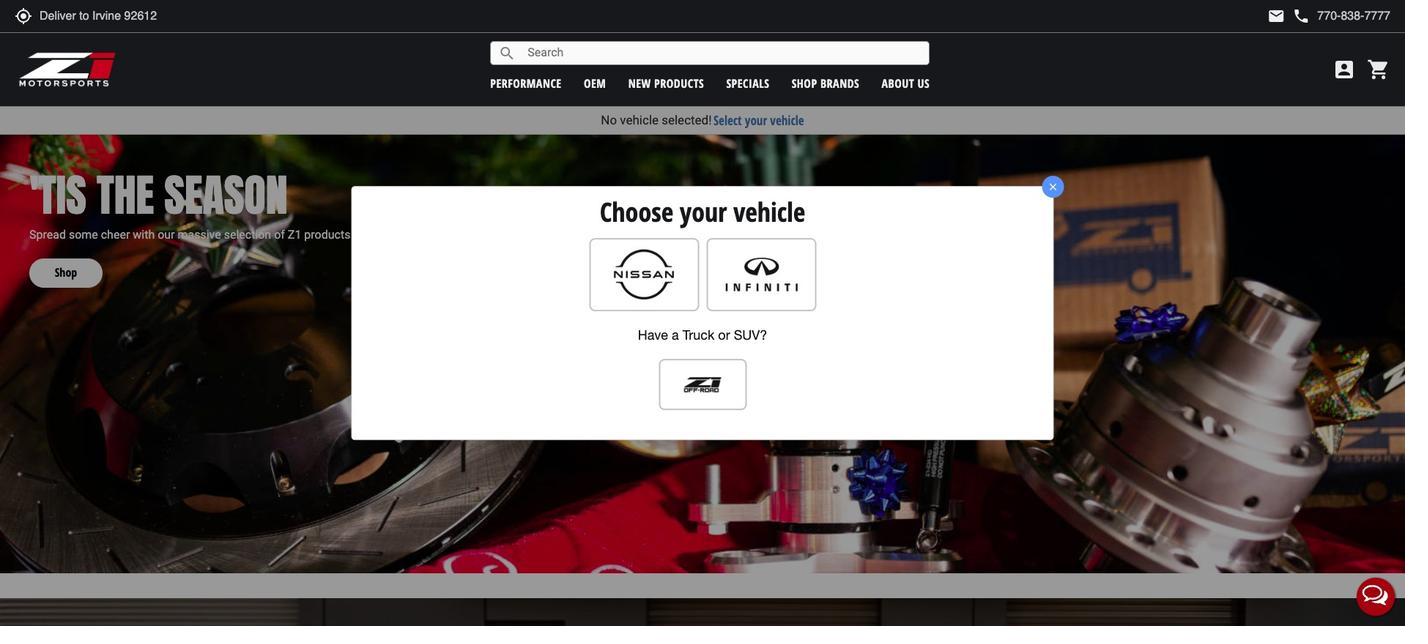 Task type: vqa. For each thing, say whether or not it's contained in the screenshot.
sunshade link
no



Task type: locate. For each thing, give the bounding box(es) containing it.
of
[[274, 228, 285, 242]]

new
[[628, 75, 651, 91]]

some
[[69, 228, 98, 242]]

0 horizontal spatial products
[[304, 228, 350, 242]]

vehicle
[[770, 112, 804, 129], [620, 113, 659, 127], [734, 194, 805, 230]]

your right choose
[[680, 194, 727, 230]]

your
[[745, 112, 767, 129], [680, 194, 727, 230]]

specials
[[726, 75, 770, 91]]

have
[[638, 327, 668, 343]]

1 horizontal spatial shop
[[792, 75, 817, 91]]

account_box link
[[1329, 58, 1360, 81]]

products right the z1
[[304, 228, 350, 242]]

1 vertical spatial shop
[[55, 265, 77, 281]]

select your vehicle link
[[714, 112, 804, 129]]

products up the selected!
[[654, 75, 704, 91]]

0 vertical spatial products
[[654, 75, 704, 91]]

your right select
[[745, 112, 767, 129]]

us
[[918, 75, 930, 91]]

vehicle right no
[[620, 113, 659, 127]]

shop
[[792, 75, 817, 91], [55, 265, 77, 281]]

shop brands link
[[792, 75, 860, 91]]

shop left the "brands"
[[792, 75, 817, 91]]

choose your vehicle
[[600, 194, 805, 230]]

phone link
[[1293, 7, 1391, 25]]

shop down "some"
[[55, 265, 77, 281]]

selected!
[[662, 113, 712, 127]]

z1
[[288, 228, 301, 242]]

season
[[164, 162, 288, 229]]

z1 motorsports logo image
[[18, 51, 117, 88]]

selection
[[224, 228, 271, 242]]

1 horizontal spatial your
[[745, 112, 767, 129]]

0 vertical spatial shop
[[792, 75, 817, 91]]

0 horizontal spatial shop
[[55, 265, 77, 281]]

with
[[133, 228, 155, 242]]

no vehicle selected! select your vehicle
[[601, 112, 804, 129]]

shop for shop brands
[[792, 75, 817, 91]]

truck
[[683, 327, 715, 343]]

brands
[[821, 75, 860, 91]]

cheer
[[101, 228, 130, 242]]

account_box
[[1333, 58, 1356, 81]]

vehicle down shop brands link
[[770, 112, 804, 129]]

products
[[654, 75, 704, 91], [304, 228, 350, 242]]

1 vertical spatial products
[[304, 228, 350, 242]]

1 vertical spatial your
[[680, 194, 727, 230]]

specials link
[[726, 75, 770, 91]]



Task type: describe. For each thing, give the bounding box(es) containing it.
Search search field
[[516, 42, 929, 64]]

vehicle up infinti logo
[[734, 194, 805, 230]]

performance
[[490, 75, 562, 91]]

shopping_cart
[[1367, 58, 1391, 81]]

mail link
[[1268, 7, 1285, 25]]

'tis the season spread some cheer with our massive selection of z1 products image
[[0, 135, 1405, 573]]

choose
[[600, 194, 673, 230]]

shop link
[[29, 244, 103, 288]]

infinti logo image
[[715, 246, 807, 303]]

performance link
[[490, 75, 562, 91]]

1 horizontal spatial products
[[654, 75, 704, 91]]

about us link
[[882, 75, 930, 91]]

new products
[[628, 75, 704, 91]]

'tis
[[29, 162, 86, 229]]

nissan logo image
[[598, 246, 690, 303]]

about
[[882, 75, 914, 91]]

have a truck or suv?
[[638, 327, 767, 343]]

mail phone
[[1268, 7, 1310, 25]]

a
[[672, 327, 679, 343]]

no
[[601, 113, 617, 127]]

our
[[158, 228, 175, 242]]

vehicle inside no vehicle selected! select your vehicle
[[620, 113, 659, 127]]

oem link
[[584, 75, 606, 91]]

'tis the season spread some cheer with our massive selection of z1 products
[[29, 162, 350, 242]]

new products link
[[628, 75, 704, 91]]

0 vertical spatial your
[[745, 112, 767, 129]]

shop brands
[[792, 75, 860, 91]]

suv?
[[734, 327, 767, 343]]

spread
[[29, 228, 66, 242]]

massive
[[178, 228, 221, 242]]

the
[[97, 162, 154, 229]]

products inside 'tis the season spread some cheer with our massive selection of z1 products
[[304, 228, 350, 242]]

my_location
[[15, 7, 32, 25]]

0 horizontal spatial your
[[680, 194, 727, 230]]

search
[[498, 44, 516, 62]]

oem
[[584, 75, 606, 91]]

about us
[[882, 75, 930, 91]]

select
[[714, 112, 742, 129]]

shopping_cart link
[[1363, 58, 1391, 81]]

phone
[[1293, 7, 1310, 25]]

shop for shop
[[55, 265, 77, 281]]

or
[[718, 327, 730, 343]]

win this truck shop now to get automatically entered before it's too late. image
[[0, 598, 1405, 626]]

mail
[[1268, 7, 1285, 25]]



